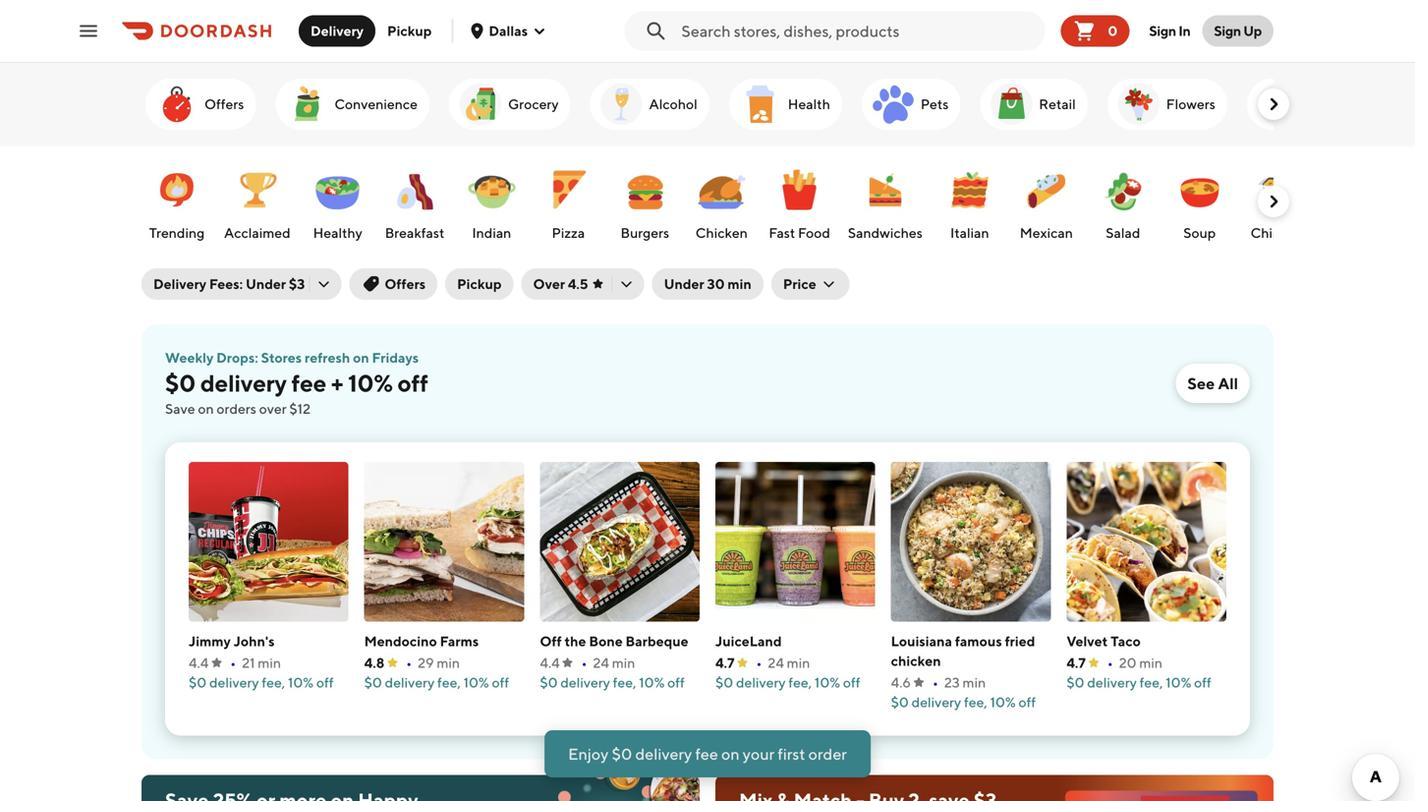 Task type: locate. For each thing, give the bounding box(es) containing it.
1 horizontal spatial 4.7
[[1067, 655, 1086, 671]]

min up first
[[787, 655, 810, 671]]

24 down 'juiceland'
[[768, 655, 784, 671]]

delivery
[[311, 23, 364, 39], [153, 276, 206, 292]]

delivery down 20
[[1087, 674, 1137, 691]]

under inside button
[[664, 276, 704, 292]]

1 4.4 from the left
[[189, 655, 209, 671]]

• 24 min down 'juiceland'
[[756, 655, 810, 671]]

• left 29
[[406, 655, 412, 671]]

1 vertical spatial pickup button
[[445, 268, 514, 300]]

1 sign from the left
[[1149, 23, 1176, 39]]

$0 down 4.6
[[891, 694, 909, 710]]

fee, down the • 23 min
[[964, 694, 988, 710]]

orders
[[217, 401, 256, 417]]

delivery right enjoy
[[635, 745, 692, 763]]

2 24 from the left
[[768, 655, 784, 671]]

acclaimed link
[[220, 156, 295, 247]]

off
[[398, 369, 428, 397], [316, 674, 334, 691], [492, 674, 509, 691], [668, 674, 685, 691], [843, 674, 860, 691], [1194, 674, 1212, 691], [1019, 694, 1036, 710]]

• left 20
[[1108, 655, 1113, 671]]

delivery inside button
[[311, 23, 364, 39]]

chicken
[[696, 225, 748, 241]]

sign for sign up
[[1214, 23, 1241, 39]]

• 24 min
[[581, 655, 635, 671], [756, 655, 810, 671]]

$0 delivery fee, 10% off for louisiana famous fried chicken
[[891, 694, 1036, 710]]

$0 delivery fee, 10% off down the • 23 min
[[891, 694, 1036, 710]]

fee, for off the bone barbeque
[[613, 674, 636, 691]]

fee, down • 29 min
[[437, 674, 461, 691]]

• 24 min down bone
[[581, 655, 635, 671]]

0 horizontal spatial under
[[246, 276, 286, 292]]

delivery
[[200, 369, 287, 397], [209, 674, 259, 691], [385, 674, 435, 691], [561, 674, 610, 691], [736, 674, 786, 691], [1087, 674, 1137, 691], [912, 694, 961, 710], [635, 745, 692, 763]]

over 4.5 button
[[521, 268, 644, 300]]

over 4.5
[[533, 276, 588, 292]]

2 4.7 from the left
[[1067, 655, 1086, 671]]

$0 delivery fee, 10% off down • 20 min
[[1067, 674, 1212, 691]]

off for louisiana famous fried chicken
[[1019, 694, 1036, 710]]

0 horizontal spatial fee
[[291, 369, 326, 397]]

delivery up convenience link
[[311, 23, 364, 39]]

on right save
[[198, 401, 214, 417]]

2 sign from the left
[[1214, 23, 1241, 39]]

24 down bone
[[593, 655, 609, 671]]

• for mendocino farms
[[406, 655, 412, 671]]

1 vertical spatial pickup
[[457, 276, 502, 292]]

fee, down • 21 min
[[262, 674, 285, 691]]

min for juiceland
[[787, 655, 810, 671]]

• for juiceland
[[756, 655, 762, 671]]

0 vertical spatial offers
[[204, 96, 244, 112]]

convenience image
[[283, 81, 331, 128]]

$0 down off
[[540, 674, 558, 691]]

0 horizontal spatial pickup button
[[375, 15, 444, 47]]

4.7
[[716, 655, 735, 671], [1067, 655, 1086, 671]]

delivery down drops:
[[200, 369, 287, 397]]

1 horizontal spatial offers
[[385, 276, 426, 292]]

0 horizontal spatial 4.4
[[189, 655, 209, 671]]

pickup down indian
[[457, 276, 502, 292]]

•
[[230, 655, 236, 671], [406, 655, 412, 671], [581, 655, 587, 671], [756, 655, 762, 671], [1108, 655, 1113, 671], [933, 674, 938, 691]]

0 horizontal spatial delivery
[[153, 276, 206, 292]]

next button of carousel image down sign up link
[[1264, 94, 1284, 114]]

10% for jimmy john's
[[288, 674, 314, 691]]

$0 down 4.8 at the bottom
[[364, 674, 382, 691]]

price
[[783, 276, 816, 292]]

salad
[[1106, 225, 1140, 241]]

• down the
[[581, 655, 587, 671]]

pickup button
[[375, 15, 444, 47], [445, 268, 514, 300]]

pickup button down indian
[[445, 268, 514, 300]]

0 horizontal spatial offers
[[204, 96, 244, 112]]

min inside button
[[728, 276, 752, 292]]

off for juiceland
[[843, 674, 860, 691]]

next button of carousel image
[[1264, 94, 1284, 114], [1264, 192, 1284, 211]]

24 for 4.7
[[768, 655, 784, 671]]

on right 'refresh'
[[353, 349, 369, 366]]

min for jimmy john's
[[258, 655, 281, 671]]

• left 21
[[230, 655, 236, 671]]

4.7 for velvet taco
[[1067, 655, 1086, 671]]

1 vertical spatial offers
[[385, 276, 426, 292]]

1 horizontal spatial pickup button
[[445, 268, 514, 300]]

$0 delivery fee, 10% off down • 21 min
[[189, 674, 334, 691]]

1 24 from the left
[[593, 655, 609, 671]]

delivery down 'juiceland'
[[736, 674, 786, 691]]

0 horizontal spatial pickup
[[387, 23, 432, 39]]

fee, up first
[[789, 674, 812, 691]]

• down 'juiceland'
[[756, 655, 762, 671]]

under left 30
[[664, 276, 704, 292]]

29
[[418, 655, 434, 671]]

off for off the bone barbeque
[[668, 674, 685, 691]]

0 vertical spatial next button of carousel image
[[1264, 94, 1284, 114]]

offers right offers icon
[[204, 96, 244, 112]]

off
[[540, 633, 562, 649]]

2 vertical spatial on
[[721, 745, 740, 763]]

$0 down 'juiceland'
[[716, 674, 733, 691]]

grocery link
[[449, 79, 571, 130]]

$0 right enjoy
[[612, 745, 632, 763]]

1 horizontal spatial 4.4
[[540, 655, 560, 671]]

john's
[[234, 633, 275, 649]]

next button of carousel image up chinese
[[1264, 192, 1284, 211]]

$0
[[165, 369, 196, 397], [189, 674, 207, 691], [364, 674, 382, 691], [540, 674, 558, 691], [716, 674, 733, 691], [1067, 674, 1085, 691], [891, 694, 909, 710], [612, 745, 632, 763]]

fried
[[1005, 633, 1035, 649]]

fee up $12
[[291, 369, 326, 397]]

retail
[[1039, 96, 1076, 112]]

see
[[1188, 374, 1215, 393]]

1 horizontal spatial sign
[[1214, 23, 1241, 39]]

0
[[1108, 23, 1118, 39]]

on
[[353, 349, 369, 366], [198, 401, 214, 417], [721, 745, 740, 763]]

4.4 down jimmy
[[189, 655, 209, 671]]

health
[[788, 96, 830, 112]]

delivery down the
[[561, 674, 610, 691]]

fast
[[769, 225, 795, 241]]

$0 delivery fee, 10% off down • 29 min
[[364, 674, 509, 691]]

0 horizontal spatial on
[[198, 401, 214, 417]]

1 horizontal spatial • 24 min
[[756, 655, 810, 671]]

sign left in
[[1149, 23, 1176, 39]]

1 vertical spatial delivery
[[153, 276, 206, 292]]

2 • 24 min from the left
[[756, 655, 810, 671]]

0 vertical spatial fee
[[291, 369, 326, 397]]

4.4
[[189, 655, 209, 671], [540, 655, 560, 671]]

1 horizontal spatial delivery
[[311, 23, 364, 39]]

$0 for off the bone barbeque
[[540, 674, 558, 691]]

• 29 min
[[406, 655, 460, 671]]

delivery down 23
[[912, 694, 961, 710]]

$0 for velvet taco
[[1067, 674, 1085, 691]]

0 horizontal spatial 24
[[593, 655, 609, 671]]

$0 delivery fee, 10% off
[[189, 674, 334, 691], [364, 674, 509, 691], [540, 674, 685, 691], [716, 674, 860, 691], [1067, 674, 1212, 691], [891, 694, 1036, 710]]

open menu image
[[77, 19, 100, 43]]

fee, for velvet taco
[[1140, 674, 1163, 691]]

fee, down • 20 min
[[1140, 674, 1163, 691]]

pickup button up convenience
[[375, 15, 444, 47]]

farms
[[440, 633, 479, 649]]

1 horizontal spatial 24
[[768, 655, 784, 671]]

refresh
[[305, 349, 350, 366]]

0 vertical spatial pickup
[[387, 23, 432, 39]]

offers inside button
[[385, 276, 426, 292]]

fee, for jimmy john's
[[262, 674, 285, 691]]

flowers image
[[1115, 81, 1162, 128]]

• 24 min for 4.7
[[756, 655, 810, 671]]

pets image
[[870, 81, 917, 128]]

0 vertical spatial pickup button
[[375, 15, 444, 47]]

sign up link
[[1202, 15, 1274, 47]]

• left 23
[[933, 674, 938, 691]]

Store search: begin typing to search for stores available on DoorDash text field
[[682, 20, 1037, 42]]

healthy
[[313, 225, 363, 241]]

price button
[[771, 268, 850, 300]]

sign left up
[[1214, 23, 1241, 39]]

dallas
[[489, 23, 528, 39]]

2 4.4 from the left
[[540, 655, 560, 671]]

off for velvet taco
[[1194, 674, 1212, 691]]

taco
[[1111, 633, 1141, 649]]

min for louisiana famous fried chicken
[[963, 674, 986, 691]]

1 horizontal spatial pickup
[[457, 276, 502, 292]]

delivery fees: under $3
[[153, 276, 305, 292]]

delivery down 29
[[385, 674, 435, 691]]

sign for sign in
[[1149, 23, 1176, 39]]

offers down 'breakfast'
[[385, 276, 426, 292]]

0 vertical spatial on
[[353, 349, 369, 366]]

1 horizontal spatial on
[[353, 349, 369, 366]]

in
[[1179, 23, 1191, 39]]

1 4.7 from the left
[[716, 655, 735, 671]]

fee, down off the bone barbeque
[[613, 674, 636, 691]]

see all
[[1188, 374, 1238, 393]]

on left your
[[721, 745, 740, 763]]

save
[[165, 401, 195, 417]]

under
[[246, 276, 286, 292], [664, 276, 704, 292]]

retail image
[[988, 81, 1035, 128]]

10%
[[348, 369, 393, 397], [288, 674, 314, 691], [464, 674, 489, 691], [639, 674, 665, 691], [815, 674, 840, 691], [1166, 674, 1192, 691], [990, 694, 1016, 710]]

off the bone barbeque
[[540, 633, 689, 649]]

$0 delivery fee, 10% off down 'juiceland'
[[716, 674, 860, 691]]

4.7 down 'juiceland'
[[716, 655, 735, 671]]

flowers link
[[1107, 79, 1227, 130]]

off inside weekly drops: stores refresh on fridays $0 delivery fee + 10% off save on orders over $12
[[398, 369, 428, 397]]

delivery for mendocino farms
[[385, 674, 435, 691]]

$0 delivery fee, 10% off down off the bone barbeque
[[540, 674, 685, 691]]

min right 30
[[728, 276, 752, 292]]

delivery down 21
[[209, 674, 259, 691]]

min for velvet taco
[[1139, 655, 1163, 671]]

under left $3
[[246, 276, 286, 292]]

delivery for delivery fees: under $3
[[153, 276, 206, 292]]

1 vertical spatial next button of carousel image
[[1264, 192, 1284, 211]]

0 button
[[1061, 15, 1130, 47]]

0 vertical spatial delivery
[[311, 23, 364, 39]]

• 21 min
[[230, 655, 281, 671]]

on for first
[[721, 745, 740, 763]]

sign
[[1149, 23, 1176, 39], [1214, 23, 1241, 39]]

0 horizontal spatial • 24 min
[[581, 655, 635, 671]]

trending
[[149, 225, 205, 241]]

$0 delivery fee, 10% off for off the bone barbeque
[[540, 674, 685, 691]]

2 horizontal spatial on
[[721, 745, 740, 763]]

4.7 down velvet
[[1067, 655, 1086, 671]]

min right 21
[[258, 655, 281, 671]]

0 horizontal spatial sign
[[1149, 23, 1176, 39]]

fee left your
[[695, 745, 718, 763]]

min down off the bone barbeque
[[612, 655, 635, 671]]

fast food
[[769, 225, 830, 241]]

$0 down velvet
[[1067, 674, 1085, 691]]

min right 23
[[963, 674, 986, 691]]

$0 for mendocino farms
[[364, 674, 382, 691]]

velvet taco
[[1067, 633, 1141, 649]]

1 • 24 min from the left
[[581, 655, 635, 671]]

0 horizontal spatial 4.7
[[716, 655, 735, 671]]

4.4 down off
[[540, 655, 560, 671]]

30
[[707, 276, 725, 292]]

pickup right delivery button
[[387, 23, 432, 39]]

4.8
[[364, 655, 385, 671]]

delivery left fees:
[[153, 276, 206, 292]]

pickup
[[387, 23, 432, 39], [457, 276, 502, 292]]

retail link
[[980, 79, 1088, 130]]

10% for juiceland
[[815, 674, 840, 691]]

2 under from the left
[[664, 276, 704, 292]]

fee, for louisiana famous fried chicken
[[964, 694, 988, 710]]

24 for 4.4
[[593, 655, 609, 671]]

alcohol
[[649, 96, 698, 112]]

italian
[[950, 225, 989, 241]]

$0 down jimmy
[[189, 674, 207, 691]]

4.4 for jimmy john's
[[189, 655, 209, 671]]

min right 20
[[1139, 655, 1163, 671]]

min right 29
[[437, 655, 460, 671]]

1 horizontal spatial fee
[[695, 745, 718, 763]]

1 horizontal spatial under
[[664, 276, 704, 292]]

$0 up save
[[165, 369, 196, 397]]

mendocino
[[364, 633, 437, 649]]

• 20 min
[[1108, 655, 1163, 671]]



Task type: vqa. For each thing, say whether or not it's contained in the screenshot.
Jimmy
yes



Task type: describe. For each thing, give the bounding box(es) containing it.
23
[[944, 674, 960, 691]]

offers link
[[145, 79, 256, 130]]

$0 for louisiana famous fried chicken
[[891, 694, 909, 710]]

mendocino farms
[[364, 633, 479, 649]]

10% for velvet taco
[[1166, 674, 1192, 691]]

weekly
[[165, 349, 214, 366]]

1 vertical spatial on
[[198, 401, 214, 417]]

$12
[[289, 401, 311, 417]]

10% for mendocino farms
[[464, 674, 489, 691]]

grocery
[[508, 96, 559, 112]]

min for off the bone barbeque
[[612, 655, 635, 671]]

burgers
[[621, 225, 669, 241]]

sign up
[[1214, 23, 1262, 39]]

$0 delivery fee, 10% off for jimmy john's
[[189, 674, 334, 691]]

+
[[331, 369, 343, 397]]

• for off the bone barbeque
[[581, 655, 587, 671]]

health image
[[737, 81, 784, 128]]

your
[[743, 745, 775, 763]]

mexican
[[1020, 225, 1073, 241]]

fee, for juiceland
[[789, 674, 812, 691]]

stores
[[261, 349, 302, 366]]

pets link
[[862, 79, 961, 130]]

20
[[1119, 655, 1137, 671]]

10% inside weekly drops: stores refresh on fridays $0 delivery fee + 10% off save on orders over $12
[[348, 369, 393, 397]]

1 under from the left
[[246, 276, 286, 292]]

1 vertical spatial fee
[[695, 745, 718, 763]]

$0 for juiceland
[[716, 674, 733, 691]]

2 next button of carousel image from the top
[[1264, 192, 1284, 211]]

21
[[242, 655, 255, 671]]

4.5
[[568, 276, 588, 292]]

chinese
[[1251, 225, 1302, 241]]

4.4 for off the bone barbeque
[[540, 655, 560, 671]]

barbeque
[[626, 633, 689, 649]]

see all link
[[1176, 364, 1250, 403]]

fee inside weekly drops: stores refresh on fridays $0 delivery fee + 10% off save on orders over $12
[[291, 369, 326, 397]]

indian
[[472, 225, 511, 241]]

juiceland
[[716, 633, 782, 649]]

delivery for off the bone barbeque
[[561, 674, 610, 691]]

order
[[809, 745, 847, 763]]

$3
[[289, 276, 305, 292]]

louisiana
[[891, 633, 952, 649]]

fee, for mendocino farms
[[437, 674, 461, 691]]

dallas button
[[469, 23, 548, 39]]

acclaimed
[[224, 225, 291, 241]]

on for $0
[[353, 349, 369, 366]]

10% for off the bone barbeque
[[639, 674, 665, 691]]

pets
[[921, 96, 949, 112]]

chicken
[[891, 653, 941, 669]]

offers image
[[153, 81, 201, 128]]

up
[[1244, 23, 1262, 39]]

min for mendocino farms
[[437, 655, 460, 671]]

alcohol link
[[590, 79, 709, 130]]

1 next button of carousel image from the top
[[1264, 94, 1284, 114]]

convenience
[[335, 96, 418, 112]]

all
[[1218, 374, 1238, 393]]

• 23 min
[[933, 674, 986, 691]]

enjoy
[[568, 745, 609, 763]]

$0 for jimmy john's
[[189, 674, 207, 691]]

under 30 min
[[664, 276, 752, 292]]

sign in link
[[1138, 11, 1202, 51]]

delivery for juiceland
[[736, 674, 786, 691]]

catering image
[[1255, 81, 1302, 128]]

sign in
[[1149, 23, 1191, 39]]

soup
[[1184, 225, 1216, 241]]

bone
[[589, 633, 623, 649]]

• for velvet taco
[[1108, 655, 1113, 671]]

$0 delivery fee, 10% off for velvet taco
[[1067, 674, 1212, 691]]

jimmy
[[189, 633, 231, 649]]

10% for louisiana famous fried chicken
[[990, 694, 1016, 710]]

delivery inside weekly drops: stores refresh on fridays $0 delivery fee + 10% off save on orders over $12
[[200, 369, 287, 397]]

breakfast
[[385, 225, 445, 241]]

pizza
[[552, 225, 585, 241]]

flowers
[[1166, 96, 1216, 112]]

off for jimmy john's
[[316, 674, 334, 691]]

offers button
[[349, 268, 438, 300]]

delivery for velvet taco
[[1087, 674, 1137, 691]]

enjoy $0 delivery fee on your first order
[[568, 745, 847, 763]]

drops:
[[216, 349, 258, 366]]

4.7 for juiceland
[[716, 655, 735, 671]]

fridays
[[372, 349, 419, 366]]

• for jimmy john's
[[230, 655, 236, 671]]

health link
[[729, 79, 842, 130]]

$0 inside weekly drops: stores refresh on fridays $0 delivery fee + 10% off save on orders over $12
[[165, 369, 196, 397]]

alcohol image
[[598, 81, 645, 128]]

over
[[533, 276, 565, 292]]

sandwiches
[[848, 225, 923, 241]]

food
[[798, 225, 830, 241]]

delivery for louisiana famous fried chicken
[[912, 694, 961, 710]]

jimmy john's
[[189, 633, 275, 649]]

off for mendocino farms
[[492, 674, 509, 691]]

$0 delivery fee, 10% off for mendocino farms
[[364, 674, 509, 691]]

over
[[259, 401, 287, 417]]

under 30 min button
[[652, 268, 764, 300]]

delivery for delivery
[[311, 23, 364, 39]]

first
[[778, 745, 805, 763]]

grocery image
[[457, 81, 504, 128]]

• 24 min for 4.4
[[581, 655, 635, 671]]

fees:
[[209, 276, 243, 292]]

the
[[565, 633, 586, 649]]

4.6
[[891, 674, 911, 691]]

famous
[[955, 633, 1002, 649]]

$0 delivery fee, 10% off for juiceland
[[716, 674, 860, 691]]

weekly drops: stores refresh on fridays $0 delivery fee + 10% off save on orders over $12
[[165, 349, 428, 417]]

• for louisiana famous fried chicken
[[933, 674, 938, 691]]

delivery for jimmy john's
[[209, 674, 259, 691]]

delivery button
[[299, 15, 375, 47]]

velvet
[[1067, 633, 1108, 649]]



